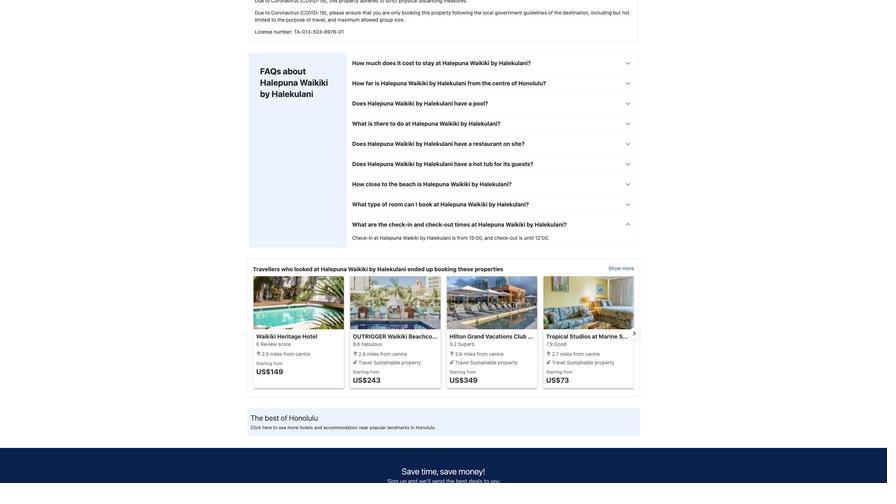 Task type: locate. For each thing, give the bounding box(es) containing it.
what type of room can i book at halepuna waikiki by halekulani? button
[[347, 195, 639, 214]]

1 horizontal spatial are
[[383, 10, 390, 16]]

out inside dropdown button
[[445, 222, 454, 228]]

beach
[[399, 181, 416, 187]]

and inside due to coronavirus (covid-19), please ensure that you are only booking this property following the local government guidelines of the destination, including but not limited to the purpose of travel, and maximum allowed group size.
[[328, 17, 337, 23]]

at right times
[[472, 222, 477, 228]]

ta-
[[294, 29, 302, 35]]

honolulu up hotels
[[289, 414, 318, 422]]

1 what from the top
[[352, 120, 367, 127]]

due
[[255, 10, 264, 16]]

landmarks
[[388, 425, 410, 431]]

what for what type of room can i book at halepuna waikiki by halekulani?
[[352, 201, 367, 208]]

1 vertical spatial honolulu
[[289, 414, 318, 422]]

0 horizontal spatial travel
[[359, 360, 372, 366]]

the inside "dropdown button"
[[482, 80, 491, 86]]

does inside 'dropdown button'
[[352, 100, 366, 107]]

does for does halepuna waikiki by halekulani have a restaurant on site?
[[352, 141, 366, 147]]

and right 15:00,
[[485, 235, 493, 241]]

sustainable for us$73
[[567, 360, 594, 366]]

how left far
[[352, 80, 365, 86]]

times
[[455, 222, 471, 228]]

how for how far is halepuna waikiki by halekulani from the centre of honolulu?
[[352, 80, 365, 86]]

have left restaurant
[[455, 141, 468, 147]]

here
[[263, 425, 272, 431]]

local
[[483, 10, 494, 16]]

1 horizontal spatial out
[[511, 235, 518, 241]]

of right type
[[382, 201, 388, 208]]

2 travel sustainable property from the left
[[454, 360, 518, 366]]

halekulani?
[[499, 60, 531, 66], [469, 120, 501, 127], [480, 181, 512, 187], [497, 201, 529, 208], [535, 222, 567, 228]]

how
[[352, 60, 365, 66], [352, 80, 365, 86], [352, 181, 365, 187]]

3 miles from the left
[[464, 351, 476, 357]]

miles for us$73
[[561, 351, 573, 357]]

vacations
[[486, 334, 513, 340]]

4 miles from the left
[[561, 351, 573, 357]]

waikiki inside dropdown button
[[470, 60, 490, 66]]

ensure
[[346, 10, 362, 16]]

what is there to do at halepuna waikiki by halekulani? button
[[347, 114, 639, 134]]

hotel
[[303, 334, 317, 340], [448, 334, 463, 340]]

halepuna up 15:00,
[[479, 222, 505, 228]]

2 have from the top
[[455, 141, 468, 147]]

the
[[475, 10, 482, 16], [555, 10, 562, 16], [278, 17, 285, 23], [482, 80, 491, 86], [389, 181, 398, 187], [379, 222, 388, 228]]

property for us$73
[[595, 360, 615, 366]]

2 vertical spatial what
[[352, 222, 367, 228]]

size.
[[395, 17, 405, 23]]

2 miles from the left
[[367, 351, 379, 357]]

halekulani down the what are the check-in and check-out times at halepuna waikiki by halekulani?
[[427, 235, 451, 241]]

0 horizontal spatial hotel
[[303, 334, 317, 340]]

centre
[[493, 80, 511, 86], [296, 351, 310, 357], [393, 351, 407, 357], [489, 351, 504, 357], [586, 351, 601, 357]]

a
[[469, 100, 472, 107], [469, 141, 472, 147], [469, 161, 472, 167]]

what left there
[[352, 120, 367, 127]]

halepuna down there
[[368, 141, 394, 147]]

of inside "dropdown button"
[[512, 80, 518, 86]]

what left type
[[352, 201, 367, 208]]

at right book
[[434, 201, 439, 208]]

and inside "what are the check-in and check-out times at halepuna waikiki by halekulani?" dropdown button
[[414, 222, 424, 228]]

until
[[524, 235, 534, 241]]

of
[[549, 10, 553, 16], [307, 17, 311, 23], [512, 80, 518, 86], [382, 201, 388, 208], [281, 414, 288, 422]]

to inside dropdown button
[[416, 60, 422, 66]]

starting up us$73
[[547, 370, 563, 375]]

does
[[383, 60, 396, 66]]

2 vertical spatial honolulu
[[416, 425, 435, 431]]

at right 'check-'
[[374, 235, 379, 241]]

starting down 2.5
[[256, 361, 272, 366]]

starting inside starting from us$349
[[450, 370, 466, 375]]

a left pool?
[[469, 100, 472, 107]]

3 what from the top
[[352, 222, 367, 228]]

1 vertical spatial booking
[[435, 266, 457, 273]]

1 how from the top
[[352, 60, 365, 66]]

halekulani down does halepuna waikiki by halekulani have a restaurant on site?
[[424, 161, 453, 167]]

miles for us$243
[[367, 351, 379, 357]]

are inside due to coronavirus (covid-19), please ensure that you are only booking this property following the local government guidelines of the destination, including but not limited to the purpose of travel, and maximum allowed group size.
[[383, 10, 390, 16]]

0 vertical spatial what
[[352, 120, 367, 127]]

and inside the best of honolulu click here to see more hotels and accommodation near popular landmarks in honolulu
[[314, 425, 322, 431]]

halekulani left ended
[[378, 266, 407, 273]]

0 horizontal spatial are
[[368, 222, 377, 228]]

miles
[[271, 351, 282, 357], [367, 351, 379, 357], [464, 351, 476, 357], [561, 351, 573, 357]]

property down vacations
[[499, 360, 518, 366]]

1 horizontal spatial hotel
[[448, 334, 463, 340]]

3 a from the top
[[469, 161, 472, 167]]

starting for us$349
[[450, 370, 466, 375]]

3 have from the top
[[455, 161, 468, 167]]

halepuna up close
[[368, 161, 394, 167]]

at
[[436, 60, 441, 66], [406, 120, 411, 127], [434, 201, 439, 208], [472, 222, 477, 228], [374, 235, 379, 241], [314, 266, 320, 273]]

centre inside "dropdown button"
[[493, 80, 511, 86]]

far
[[366, 80, 374, 86]]

the down coronavirus on the left top of page
[[278, 17, 285, 23]]

looked
[[294, 266, 313, 273]]

region
[[248, 276, 640, 391]]

hilton grand vacations club hokulani waikiki honolulu 9.2 superb
[[450, 334, 600, 347]]

travel sustainable property down 2.6 miles from centre
[[454, 360, 518, 366]]

from up pool?
[[468, 80, 481, 86]]

2 a from the top
[[469, 141, 472, 147]]

3 how from the top
[[352, 181, 365, 187]]

to left stay
[[416, 60, 422, 66]]

waikiki inside outrigger waikiki beachcomber hotel 8.6 fabulous
[[388, 334, 408, 340]]

at inside what is there to do at halepuna waikiki by halekulani? dropdown button
[[406, 120, 411, 127]]

travel sustainable property for us$73
[[551, 360, 615, 366]]

travel for us$349
[[456, 360, 469, 366]]

miles for us$349
[[464, 351, 476, 357]]

property for us$243
[[402, 360, 421, 366]]

1 vertical spatial does
[[352, 141, 366, 147]]

centre for us$73
[[586, 351, 601, 357]]

in right landmarks
[[411, 425, 415, 431]]

save
[[402, 467, 420, 477]]

travel down 2.7
[[552, 360, 566, 366]]

i
[[416, 201, 418, 208]]

are up group
[[383, 10, 390, 16]]

of left honolulu?
[[512, 80, 518, 86]]

in down can
[[408, 222, 413, 228]]

2 vertical spatial how
[[352, 181, 365, 187]]

halekulani down how much does it cost to stay at halepuna waikiki by halekulani?
[[438, 80, 467, 86]]

more inside the best of honolulu click here to see more hotels and accommodation near popular landmarks in honolulu
[[288, 425, 299, 431]]

0 vertical spatial have
[[455, 100, 468, 107]]

booking right up
[[435, 266, 457, 273]]

that
[[363, 10, 372, 16]]

a left restaurant
[[469, 141, 472, 147]]

waikiki up beach
[[395, 161, 415, 167]]

stay
[[423, 60, 435, 66]]

more right show
[[623, 265, 635, 271]]

is left until at the top of page
[[519, 235, 523, 241]]

0 horizontal spatial travel sustainable property
[[357, 360, 421, 366]]

1 vertical spatial are
[[368, 222, 377, 228]]

by inside "what are the check-in and check-out times at halepuna waikiki by halekulani?" dropdown button
[[527, 222, 534, 228]]

waikiki down 'check-'
[[348, 266, 368, 273]]

how far is halepuna waikiki by halekulani from the centre of honolulu? button
[[347, 73, 639, 93]]

a left hot
[[469, 161, 472, 167]]

by inside the what type of room can i book at halepuna waikiki by halekulani? dropdown button
[[489, 201, 496, 208]]

how inside dropdown button
[[352, 181, 365, 187]]

0 horizontal spatial booking
[[402, 10, 421, 16]]

1 horizontal spatial booking
[[435, 266, 457, 273]]

it
[[398, 60, 401, 66]]

waikiki up does halepuna waikiki by halekulani have a pool?
[[409, 80, 428, 86]]

sustainable down 2.7 miles from centre
[[567, 360, 594, 366]]

0 horizontal spatial more
[[288, 425, 299, 431]]

1 vertical spatial a
[[469, 141, 472, 147]]

2 vertical spatial have
[[455, 161, 468, 167]]

2 horizontal spatial travel
[[552, 360, 566, 366]]

check- down "what are the check-in and check-out times at halepuna waikiki by halekulani?" dropdown button
[[495, 235, 511, 241]]

1 a from the top
[[469, 100, 472, 107]]

how left much
[[352, 60, 365, 66]]

up
[[426, 266, 433, 273]]

starting up us$243
[[353, 370, 369, 375]]

2 horizontal spatial sustainable
[[567, 360, 594, 366]]

a inside 'dropdown button'
[[469, 100, 472, 107]]

halepuna
[[443, 60, 469, 66], [260, 78, 298, 88], [381, 80, 407, 86], [368, 100, 394, 107], [412, 120, 439, 127], [368, 141, 394, 147], [368, 161, 394, 167], [424, 181, 450, 187], [441, 201, 467, 208], [479, 222, 505, 228], [380, 235, 402, 241], [321, 266, 347, 273]]

travel down 2.6
[[456, 360, 469, 366]]

halepuna down faqs
[[260, 78, 298, 88]]

at inside "what are the check-in and check-out times at halepuna waikiki by halekulani?" dropdown button
[[472, 222, 477, 228]]

miles right "2.8"
[[367, 351, 379, 357]]

halepuna inside the what type of room can i book at halepuna waikiki by halekulani? dropdown button
[[441, 201, 467, 208]]

halepuna down does on the top
[[381, 80, 407, 86]]

3 sustainable from the left
[[567, 360, 594, 366]]

waikiki up 6 review at bottom
[[256, 334, 276, 340]]

to right limited
[[272, 17, 276, 23]]

there
[[374, 120, 389, 127]]

does halepuna waikiki by halekulani have a hot tub for its guests?
[[352, 161, 534, 167]]

2 travel from the left
[[456, 360, 469, 366]]

(covid-
[[300, 10, 320, 16]]

travel,
[[313, 17, 327, 23]]

0 horizontal spatial sustainable
[[374, 360, 400, 366]]

halepuna inside how much does it cost to stay at halepuna waikiki by halekulani? dropdown button
[[443, 60, 469, 66]]

halekulani down the how far is halepuna waikiki by halekulani from the centre of honolulu?
[[424, 100, 453, 107]]

2 vertical spatial does
[[352, 161, 366, 167]]

starting for us$149
[[256, 361, 272, 366]]

halepuna inside the faqs about halepuna waikiki by halekulani
[[260, 78, 298, 88]]

starting inside starting from us$149
[[256, 361, 272, 366]]

to inside the best of honolulu click here to see more hotels and accommodation near popular landmarks in honolulu
[[273, 425, 278, 431]]

0 vertical spatial out
[[445, 222, 454, 228]]

3 travel sustainable property from the left
[[551, 360, 615, 366]]

what for what is there to do at halepuna waikiki by halekulani?
[[352, 120, 367, 127]]

have left pool?
[[455, 100, 468, 107]]

starting for us$243
[[353, 370, 369, 375]]

hotel right heritage
[[303, 334, 317, 340]]

check- down room
[[389, 222, 408, 228]]

is right beach
[[418, 181, 422, 187]]

group
[[380, 17, 393, 23]]

starting from us$243
[[353, 370, 381, 385]]

halepuna inside does halepuna waikiki by halekulani have a pool? 'dropdown button'
[[368, 100, 394, 107]]

2 horizontal spatial honolulu
[[575, 334, 600, 340]]

from inside starting from us$73
[[564, 370, 573, 375]]

of down '(covid-' at the top of page
[[307, 17, 311, 23]]

travel sustainable property down 2.7 miles from centre
[[551, 360, 615, 366]]

2 vertical spatial in
[[411, 425, 415, 431]]

1 vertical spatial more
[[288, 425, 299, 431]]

grand
[[468, 334, 485, 340]]

halepuna up the how far is halepuna waikiki by halekulani from the centre of honolulu?
[[443, 60, 469, 66]]

by inside how much does it cost to stay at halepuna waikiki by halekulani? dropdown button
[[491, 60, 498, 66]]

15:00,
[[469, 235, 484, 241]]

halekulani inside how far is halepuna waikiki by halekulani from the centre of honolulu? "dropdown button"
[[438, 80, 467, 86]]

1 does from the top
[[352, 100, 366, 107]]

2 what from the top
[[352, 201, 367, 208]]

1 vertical spatial have
[[455, 141, 468, 147]]

1 horizontal spatial more
[[623, 265, 635, 271]]

0 vertical spatial how
[[352, 60, 365, 66]]

travel for us$73
[[552, 360, 566, 366]]

how for how close to the beach is halepuna waikiki by halekulani?
[[352, 181, 365, 187]]

3 travel from the left
[[552, 360, 566, 366]]

halekulani down about
[[272, 89, 314, 99]]

0 vertical spatial does
[[352, 100, 366, 107]]

you
[[373, 10, 382, 16]]

have for restaurant
[[455, 141, 468, 147]]

1 horizontal spatial travel sustainable property
[[454, 360, 518, 366]]

is inside "dropdown button"
[[375, 80, 380, 86]]

2 vertical spatial a
[[469, 161, 472, 167]]

does halepuna waikiki by halekulani have a restaurant on site? button
[[347, 134, 639, 154]]

waikiki up 7.9 good
[[554, 334, 574, 340]]

miles right 2.6
[[464, 351, 476, 357]]

2 how from the top
[[352, 80, 365, 86]]

by inside how far is halepuna waikiki by halekulani from the centre of honolulu? "dropdown button"
[[430, 80, 436, 86]]

travel down "2.8"
[[359, 360, 372, 366]]

property down 2.7 miles from centre
[[595, 360, 615, 366]]

of inside the best of honolulu click here to see more hotels and accommodation near popular landmarks in honolulu
[[281, 414, 288, 422]]

centre for us$243
[[393, 351, 407, 357]]

and
[[328, 17, 337, 23], [414, 222, 424, 228], [485, 235, 493, 241], [314, 425, 322, 431]]

0 vertical spatial honolulu
[[575, 334, 600, 340]]

allowed
[[361, 17, 379, 23]]

halepuna inside what is there to do at halepuna waikiki by halekulani? dropdown button
[[412, 120, 439, 127]]

2 hotel from the left
[[448, 334, 463, 340]]

1 travel sustainable property from the left
[[357, 360, 421, 366]]

3 does from the top
[[352, 161, 366, 167]]

does halepuna waikiki by halekulani have a pool?
[[352, 100, 489, 107]]

faqs
[[260, 66, 281, 76]]

booking inside due to coronavirus (covid-19), please ensure that you are only booking this property following the local government guidelines of the destination, including but not limited to the purpose of travel, and maximum allowed group size.
[[402, 10, 421, 16]]

halekulani? down the for
[[480, 181, 512, 187]]

halekulani up does halepuna waikiki by halekulani have a hot tub for its guests?
[[424, 141, 453, 147]]

halekulani? up honolulu?
[[499, 60, 531, 66]]

1 travel from the left
[[359, 360, 372, 366]]

starting inside starting from us$243
[[353, 370, 369, 375]]

these
[[458, 266, 474, 273]]

0 vertical spatial are
[[383, 10, 390, 16]]

1 horizontal spatial travel
[[456, 360, 469, 366]]

property
[[432, 10, 451, 16], [402, 360, 421, 366], [499, 360, 518, 366], [595, 360, 615, 366]]

show
[[609, 265, 622, 271]]

waikiki up how far is halepuna waikiki by halekulani from the centre of honolulu? "dropdown button"
[[470, 60, 490, 66]]

how close to the beach is halepuna waikiki by halekulani?
[[352, 181, 512, 187]]

0 vertical spatial a
[[469, 100, 472, 107]]

halekulani inside the does halepuna waikiki by halekulani have a restaurant on site? dropdown button
[[424, 141, 453, 147]]

of up the see
[[281, 414, 288, 422]]

at inside how much does it cost to stay at halepuna waikiki by halekulani? dropdown button
[[436, 60, 441, 66]]

at inside the what type of room can i book at halepuna waikiki by halekulani? dropdown button
[[434, 201, 439, 208]]

halepuna inside the how close to the beach is halepuna waikiki by halekulani? dropdown button
[[424, 181, 450, 187]]

are
[[383, 10, 390, 16], [368, 222, 377, 228]]

are inside dropdown button
[[368, 222, 377, 228]]

heritage
[[277, 334, 301, 340]]

property down outrigger waikiki beachcomber hotel 8.6 fabulous
[[402, 360, 421, 366]]

property inside due to coronavirus (covid-19), please ensure that you are only booking this property following the local government guidelines of the destination, including but not limited to the purpose of travel, and maximum allowed group size.
[[432, 10, 451, 16]]

0 horizontal spatial out
[[445, 222, 454, 228]]

the up does halepuna waikiki by halekulani have a pool? 'dropdown button'
[[482, 80, 491, 86]]

from inside starting from us$349
[[467, 370, 476, 375]]

does for does halepuna waikiki by halekulani have a pool?
[[352, 100, 366, 107]]

what up 'check-'
[[352, 222, 367, 228]]

how inside "dropdown button"
[[352, 80, 365, 86]]

restaurant
[[474, 141, 502, 147]]

check-in at halepuna waikiki by halekulani is from 15:00, and check-out is until 12:00.
[[352, 235, 550, 241]]

waikiki down about
[[300, 78, 328, 88]]

and right hotels
[[314, 425, 322, 431]]

how inside dropdown button
[[352, 60, 365, 66]]

following
[[453, 10, 473, 16]]

from up us$73
[[564, 370, 573, 375]]

by inside what is there to do at halepuna waikiki by halekulani? dropdown button
[[461, 120, 468, 127]]

of right guidelines
[[549, 10, 553, 16]]

by inside the faqs about halepuna waikiki by halekulani
[[260, 89, 270, 99]]

near
[[359, 425, 369, 431]]

who
[[282, 266, 293, 273]]

us$73
[[547, 376, 570, 385]]

us$243
[[353, 376, 381, 385]]

waikiki up 2.8 miles from centre
[[388, 334, 408, 340]]

travel sustainable property for us$349
[[454, 360, 518, 366]]

0 vertical spatial in
[[408, 222, 413, 228]]

2 sustainable from the left
[[471, 360, 497, 366]]

check-
[[389, 222, 408, 228], [426, 222, 445, 228], [495, 235, 511, 241]]

miles right 2.5
[[271, 351, 282, 357]]

7.9 good
[[547, 341, 567, 347]]

by inside the does halepuna waikiki by halekulani have a restaurant on site? dropdown button
[[416, 141, 423, 147]]

1 have from the top
[[455, 100, 468, 107]]

travellers
[[253, 266, 280, 273]]

travel sustainable property for us$243
[[357, 360, 421, 366]]

0 vertical spatial booking
[[402, 10, 421, 16]]

halekulani? down the how close to the beach is halepuna waikiki by halekulani? dropdown button
[[497, 201, 529, 208]]

starting inside starting from us$73
[[547, 370, 563, 375]]

and down please in the top of the page
[[328, 17, 337, 23]]

is right far
[[375, 80, 380, 86]]

have inside 'dropdown button'
[[455, 100, 468, 107]]

1 vertical spatial what
[[352, 201, 367, 208]]

hilton
[[450, 334, 466, 340]]

halepuna up the what are the check-in and check-out times at halepuna waikiki by halekulani?
[[441, 201, 467, 208]]

1 horizontal spatial sustainable
[[471, 360, 497, 366]]

from inside "dropdown button"
[[468, 80, 481, 86]]

2 does from the top
[[352, 141, 366, 147]]

waikiki inside 'dropdown button'
[[395, 100, 415, 107]]

honolulu up 2.7 miles from centre
[[575, 334, 600, 340]]

ended
[[408, 266, 425, 273]]

1 horizontal spatial check-
[[426, 222, 445, 228]]

1 sustainable from the left
[[374, 360, 400, 366]]

from
[[468, 80, 481, 86], [457, 235, 468, 241], [284, 351, 294, 357], [381, 351, 391, 357], [477, 351, 488, 357], [574, 351, 585, 357], [274, 361, 283, 366], [370, 370, 380, 375], [467, 370, 476, 375], [564, 370, 573, 375]]

to left the see
[[273, 425, 278, 431]]

booking up size.
[[402, 10, 421, 16]]

out left until at the top of page
[[511, 235, 518, 241]]

honolulu right landmarks
[[416, 425, 435, 431]]

book
[[419, 201, 433, 208]]

by
[[491, 60, 498, 66], [430, 80, 436, 86], [260, 89, 270, 99], [416, 100, 423, 107], [461, 120, 468, 127], [416, 141, 423, 147], [416, 161, 423, 167], [472, 181, 479, 187], [489, 201, 496, 208], [527, 222, 534, 228], [421, 235, 426, 241], [369, 266, 376, 273]]

more right the see
[[288, 425, 299, 431]]

property right this
[[432, 10, 451, 16]]

does
[[352, 100, 366, 107], [352, 141, 366, 147], [352, 161, 366, 167]]

2 horizontal spatial travel sustainable property
[[551, 360, 615, 366]]

1 miles from the left
[[271, 351, 282, 357]]

1 hotel from the left
[[303, 334, 317, 340]]

best
[[265, 414, 279, 422]]

what for what are the check-in and check-out times at halepuna waikiki by halekulani?
[[352, 222, 367, 228]]

1 vertical spatial how
[[352, 80, 365, 86]]

honolulu inside the hilton grand vacations club hokulani waikiki honolulu 9.2 superb
[[575, 334, 600, 340]]

what
[[352, 120, 367, 127], [352, 201, 367, 208], [352, 222, 367, 228]]



Task type: vqa. For each thing, say whether or not it's contained in the screenshot.
left Station
no



Task type: describe. For each thing, give the bounding box(es) containing it.
013-
[[302, 29, 313, 35]]

0 horizontal spatial honolulu
[[289, 414, 318, 422]]

to left do
[[390, 120, 396, 127]]

how much does it cost to stay at halepuna waikiki by halekulani?
[[352, 60, 531, 66]]

9.2 superb
[[450, 341, 475, 347]]

in inside the best of honolulu click here to see more hotels and accommodation near popular landmarks in honolulu
[[411, 425, 415, 431]]

beachcomber
[[409, 334, 447, 340]]

in inside dropdown button
[[408, 222, 413, 228]]

honolulu?
[[519, 80, 547, 86]]

0 vertical spatial more
[[623, 265, 635, 271]]

starting from us$349
[[450, 370, 478, 385]]

about
[[283, 66, 306, 76]]

waikiki inside waikiki heritage hotel 6 review score
[[256, 334, 276, 340]]

at right looked at the bottom left
[[314, 266, 320, 273]]

the left local
[[475, 10, 482, 16]]

2.6 miles from centre
[[454, 351, 504, 357]]

of inside dropdown button
[[382, 201, 388, 208]]

what is there to do at halepuna waikiki by halekulani?
[[352, 120, 501, 127]]

travellers who looked at halepuna waikiki by halekulani ended up booking these properties
[[253, 266, 504, 273]]

license
[[255, 29, 273, 35]]

starting from us$73
[[547, 370, 573, 385]]

from down times
[[457, 235, 468, 241]]

halepuna inside "what are the check-in and check-out times at halepuna waikiki by halekulani?" dropdown button
[[479, 222, 505, 228]]

waikiki down does halepuna waikiki by halekulani have a hot tub for its guests?
[[451, 181, 471, 187]]

guests?
[[512, 161, 534, 167]]

2.7 miles from centre
[[551, 351, 601, 357]]

is down the what are the check-in and check-out times at halepuna waikiki by halekulani?
[[452, 235, 456, 241]]

from down '8.6 fabulous'
[[381, 351, 391, 357]]

see
[[279, 425, 287, 431]]

halekulani? inside dropdown button
[[499, 60, 531, 66]]

halepuna inside the does halepuna waikiki by halekulani have a restaurant on site? dropdown button
[[368, 141, 394, 147]]

guidelines
[[524, 10, 547, 16]]

properties
[[475, 266, 504, 273]]

property for us$349
[[499, 360, 518, 366]]

2.8
[[359, 351, 366, 357]]

2.8 miles from centre
[[357, 351, 407, 357]]

show more link
[[609, 265, 635, 274]]

not
[[623, 10, 630, 16]]

hokulani
[[528, 334, 553, 340]]

pool?
[[474, 100, 489, 107]]

what type of room can i book at halepuna waikiki by halekulani?
[[352, 201, 529, 208]]

by inside does halepuna waikiki by halekulani have a pool? 'dropdown button'
[[416, 100, 423, 107]]

from right 2.7
[[574, 351, 585, 357]]

halekulani inside the does halepuna waikiki by halekulani have a hot tub for its guests? dropdown button
[[424, 161, 453, 167]]

the down type
[[379, 222, 388, 228]]

0 horizontal spatial check-
[[389, 222, 408, 228]]

maximum
[[338, 17, 360, 23]]

but
[[614, 10, 621, 16]]

sustainable for us$243
[[374, 360, 400, 366]]

halepuna right 'check-'
[[380, 235, 402, 241]]

outrigger
[[353, 334, 387, 340]]

halekulani? up 12:00.
[[535, 222, 567, 228]]

room
[[389, 201, 403, 208]]

is left there
[[368, 120, 373, 127]]

halekulani inside the faqs about halepuna waikiki by halekulani
[[272, 89, 314, 99]]

check-
[[352, 235, 369, 241]]

8.6 fabulous
[[353, 341, 382, 347]]

money!
[[459, 467, 486, 477]]

can
[[405, 201, 415, 208]]

click
[[251, 425, 261, 431]]

503-
[[313, 29, 325, 35]]

starting from us$149
[[256, 361, 283, 376]]

time,
[[422, 467, 439, 477]]

its
[[504, 161, 511, 167]]

1 vertical spatial out
[[511, 235, 518, 241]]

a for restaurant
[[469, 141, 472, 147]]

the
[[251, 414, 263, 422]]

2.6
[[456, 351, 463, 357]]

show more
[[609, 265, 635, 271]]

01
[[339, 29, 344, 35]]

does halepuna waikiki by halekulani have a restaurant on site?
[[352, 141, 525, 147]]

from inside starting from us$149
[[274, 361, 283, 366]]

the left beach
[[389, 181, 398, 187]]

including
[[592, 10, 612, 16]]

from down grand
[[477, 351, 488, 357]]

the best of honolulu click here to see more hotels and accommodation near popular landmarks in honolulu
[[251, 414, 435, 431]]

a for hot
[[469, 161, 472, 167]]

2.5 miles from centre
[[261, 351, 310, 357]]

hotel inside waikiki heritage hotel 6 review score
[[303, 334, 317, 340]]

halepuna inside the does halepuna waikiki by halekulani have a hot tub for its guests? dropdown button
[[368, 161, 394, 167]]

what are the check-in and check-out times at halepuna waikiki by halekulani? button
[[347, 215, 639, 235]]

waikiki up ended
[[403, 235, 419, 241]]

tub
[[484, 161, 493, 167]]

2.7
[[552, 351, 559, 357]]

waikiki down do
[[395, 141, 415, 147]]

sustainable for us$349
[[471, 360, 497, 366]]

1 vertical spatial in
[[369, 235, 373, 241]]

do
[[397, 120, 404, 127]]

the left destination,
[[555, 10, 562, 16]]

how far is halepuna waikiki by halekulani from the centre of honolulu?
[[352, 80, 547, 86]]

travel for us$243
[[359, 360, 372, 366]]

due to coronavirus (covid-19), please ensure that you are only booking this property following the local government guidelines of the destination, including but not limited to the purpose of travel, and maximum allowed group size.
[[255, 10, 630, 23]]

by inside the does halepuna waikiki by halekulani have a hot tub for its guests? dropdown button
[[416, 161, 423, 167]]

to right close
[[382, 181, 388, 187]]

this
[[422, 10, 430, 16]]

waikiki up "what are the check-in and check-out times at halepuna waikiki by halekulani?" dropdown button
[[468, 201, 488, 208]]

hotel inside outrigger waikiki beachcomber hotel 8.6 fabulous
[[448, 334, 463, 340]]

hotels
[[300, 425, 313, 431]]

1 horizontal spatial honolulu
[[416, 425, 435, 431]]

halekulani inside does halepuna waikiki by halekulani have a pool? 'dropdown button'
[[424, 100, 453, 107]]

how for how much does it cost to stay at halepuna waikiki by halekulani?
[[352, 60, 365, 66]]

from down score on the left bottom of page
[[284, 351, 294, 357]]

site?
[[512, 141, 525, 147]]

by inside the how close to the beach is halepuna waikiki by halekulani? dropdown button
[[472, 181, 479, 187]]

to right due
[[266, 10, 270, 16]]

halepuna inside how far is halepuna waikiki by halekulani from the centre of honolulu? "dropdown button"
[[381, 80, 407, 86]]

a for pool?
[[469, 100, 472, 107]]

limited
[[255, 17, 270, 23]]

halepuna right looked at the bottom left
[[321, 266, 347, 273]]

what are the check-in and check-out times at halepuna waikiki by halekulani?
[[352, 222, 567, 228]]

destination,
[[563, 10, 590, 16]]

popular
[[370, 425, 386, 431]]

centre for us$349
[[489, 351, 504, 357]]

on
[[504, 141, 511, 147]]

waikiki inside "dropdown button"
[[409, 80, 428, 86]]

accordion control element
[[346, 53, 639, 248]]

does for does halepuna waikiki by halekulani have a hot tub for its guests?
[[352, 161, 366, 167]]

waikiki inside the faqs about halepuna waikiki by halekulani
[[300, 78, 328, 88]]

have for pool?
[[455, 100, 468, 107]]

2.5
[[262, 351, 269, 357]]

save
[[441, 467, 457, 477]]

accommodation
[[324, 425, 358, 431]]

6 review
[[256, 341, 277, 347]]

starting for us$73
[[547, 370, 563, 375]]

12:00.
[[536, 235, 550, 241]]

does halepuna waikiki by halekulani have a hot tub for its guests? button
[[347, 154, 639, 174]]

number:
[[274, 29, 293, 35]]

have for hot
[[455, 161, 468, 167]]

waikiki up until at the top of page
[[506, 222, 526, 228]]

type
[[368, 201, 381, 208]]

2 horizontal spatial check-
[[495, 235, 511, 241]]

government
[[495, 10, 523, 16]]

from inside starting from us$243
[[370, 370, 380, 375]]

save time, save money!
[[402, 467, 486, 477]]

halekulani? up restaurant
[[469, 120, 501, 127]]

please
[[330, 10, 345, 16]]

us$349
[[450, 376, 478, 385]]

waikiki inside the hilton grand vacations club hokulani waikiki honolulu 9.2 superb
[[554, 334, 574, 340]]

coronavirus
[[271, 10, 299, 16]]

waikiki up does halepuna waikiki by halekulani have a restaurant on site?
[[440, 120, 460, 127]]

region containing us$149
[[248, 276, 640, 391]]



